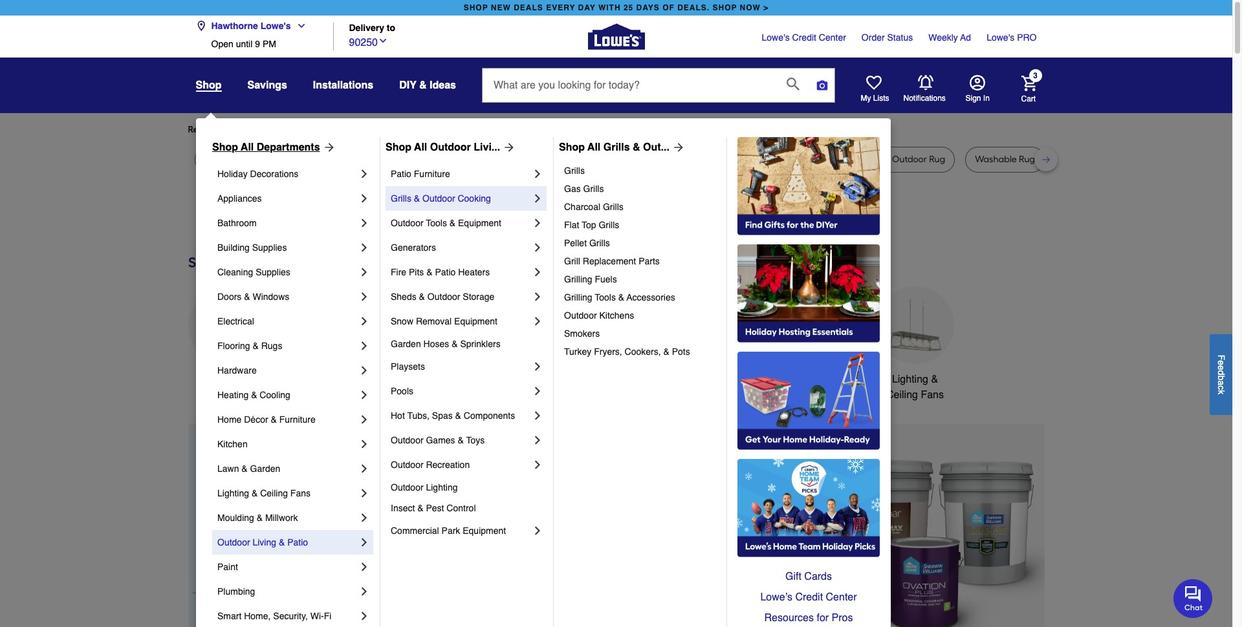 Task type: describe. For each thing, give the bounding box(es) containing it.
grills & outdoor cooking link
[[391, 186, 531, 211]]

hawthorne lowe's
[[211, 21, 291, 31]]

flat top grills
[[564, 220, 620, 230]]

shop all outdoor livi... link
[[386, 140, 516, 155]]

bathroom inside bathroom link
[[217, 218, 257, 228]]

shop all outdoor livi...
[[386, 142, 500, 153]]

toys
[[466, 436, 485, 446]]

top
[[582, 220, 596, 230]]

chevron right image for generators
[[531, 241, 544, 254]]

arrow left image
[[429, 537, 442, 550]]

chevron right image for fire pits & patio heaters
[[531, 266, 544, 279]]

25 days of deals. don't miss deals every day. same-day delivery on in-stock orders placed by 2 p m. image
[[188, 424, 397, 628]]

outdoor up outdoor tools & equipment
[[423, 194, 455, 204]]

outdoor for outdoor recreation
[[391, 460, 424, 471]]

commercial park equipment link
[[391, 519, 531, 544]]

chevron right image for plumbing
[[358, 586, 371, 599]]

1 horizontal spatial lighting
[[426, 483, 458, 493]]

appliances inside appliances button
[[202, 374, 252, 386]]

control
[[447, 504, 476, 514]]

electrical
[[217, 317, 254, 327]]

kitchen for kitchen faucets
[[485, 374, 519, 386]]

snow
[[391, 317, 414, 327]]

grills & outdoor cooking
[[391, 194, 491, 204]]

sign in button
[[966, 75, 990, 104]]

bathroom button
[[680, 287, 758, 388]]

1 rug from the left
[[204, 154, 220, 165]]

washable for washable rug
[[976, 154, 1017, 165]]

roth for rug
[[685, 154, 704, 165]]

0 horizontal spatial lighting
[[217, 489, 249, 499]]

decorations for christmas
[[396, 390, 451, 401]]

>
[[764, 3, 769, 12]]

cleaning
[[217, 267, 253, 278]]

5 rug from the left
[[598, 154, 614, 165]]

millwork
[[265, 513, 298, 524]]

patio furniture link
[[391, 162, 531, 186]]

indoor
[[864, 154, 890, 165]]

outdoor for outdoor living & patio
[[217, 538, 250, 548]]

chevron right image for paint
[[358, 561, 371, 574]]

kitchens
[[600, 311, 634, 321]]

paint link
[[217, 555, 358, 580]]

open until 9 pm
[[211, 39, 276, 49]]

grills down recommended searches for you heading
[[604, 142, 630, 153]]

4 rug from the left
[[352, 154, 369, 165]]

grills link
[[564, 162, 718, 180]]

lawn
[[217, 464, 239, 474]]

8 rug from the left
[[930, 154, 946, 165]]

lowe's home improvement notification center image
[[918, 75, 934, 90]]

c
[[1217, 386, 1227, 390]]

smokers
[[564, 329, 600, 339]]

Search Query text field
[[483, 69, 777, 102]]

recommended searches for you
[[188, 124, 321, 135]]

gas
[[564, 184, 581, 194]]

patio for outdoor living & patio
[[287, 538, 308, 548]]

open
[[211, 39, 234, 49]]

3
[[1034, 71, 1038, 80]]

center for lowe's credit center
[[826, 592, 857, 604]]

moulding
[[217, 513, 254, 524]]

ad
[[961, 32, 972, 43]]

snow removal equipment link
[[391, 309, 531, 334]]

pellet grills
[[564, 238, 610, 249]]

indoor outdoor rug
[[864, 154, 946, 165]]

0 horizontal spatial home
[[217, 415, 242, 425]]

chevron right image for outdoor games & toys
[[531, 434, 544, 447]]

chevron right image for snow removal equipment
[[531, 315, 544, 328]]

2 rug from the left
[[266, 154, 283, 165]]

get your home holiday-ready. image
[[738, 352, 880, 450]]

lowe's credit center
[[762, 32, 847, 43]]

k
[[1217, 390, 1227, 395]]

turkey fryers, cookers, & pots link
[[564, 343, 718, 361]]

pellet grills link
[[564, 234, 718, 252]]

living
[[253, 538, 276, 548]]

outdoor for outdoor kitchens
[[564, 311, 597, 321]]

grills down allen and roth area rug
[[564, 166, 585, 176]]

flat top grills link
[[564, 216, 718, 234]]

arrow right image for shop all grills & out...
[[670, 141, 685, 154]]

cookers,
[[625, 347, 661, 357]]

order
[[862, 32, 885, 43]]

9 rug from the left
[[1019, 154, 1036, 165]]

supplies for cleaning supplies
[[256, 267, 291, 278]]

decorations for holiday
[[250, 169, 299, 179]]

diy & ideas
[[400, 80, 456, 91]]

fire pits & patio heaters
[[391, 267, 490, 278]]

lowe's home improvement lists image
[[866, 75, 882, 91]]

chevron right image for kitchen
[[358, 438, 371, 451]]

smart home
[[788, 374, 846, 386]]

chevron right image for holiday decorations
[[358, 168, 371, 181]]

camera image
[[816, 79, 829, 92]]

savings button
[[248, 74, 287, 97]]

new
[[491, 3, 511, 12]]

spas
[[432, 411, 453, 421]]

5x8
[[223, 154, 237, 165]]

chevron down image
[[378, 35, 388, 46]]

searches
[[252, 124, 290, 135]]

charcoal
[[564, 202, 601, 212]]

my
[[861, 94, 872, 103]]

shop for shop all grills & out...
[[559, 142, 585, 153]]

search image
[[787, 78, 800, 90]]

out...
[[643, 142, 670, 153]]

days
[[637, 3, 660, 12]]

weekly ad
[[929, 32, 972, 43]]

find gifts for the diyer. image
[[738, 137, 880, 236]]

center for lowe's credit center
[[819, 32, 847, 43]]

outdoor tools & equipment link
[[391, 211, 531, 236]]

chevron right image for outdoor tools & equipment
[[531, 217, 544, 230]]

lowe's inside button
[[261, 21, 291, 31]]

moulding & millwork
[[217, 513, 298, 524]]

rug rug
[[266, 154, 301, 165]]

chevron right image for building supplies
[[358, 241, 371, 254]]

more suggestions for you link
[[331, 124, 446, 137]]

turkey
[[564, 347, 592, 357]]

of
[[663, 3, 675, 12]]

removal
[[416, 317, 452, 327]]

suggestions
[[354, 124, 405, 135]]

chevron right image for sheds & outdoor storage
[[531, 291, 544, 304]]

recommended searches for you heading
[[188, 124, 1045, 137]]

outdoor recreation link
[[391, 453, 531, 478]]

chevron right image for grills & outdoor cooking
[[531, 192, 544, 205]]

heating & cooling link
[[217, 383, 358, 408]]

pm
[[263, 39, 276, 49]]

hot
[[391, 411, 405, 421]]

outdoor for outdoor lighting
[[391, 483, 424, 493]]

grills right top
[[599, 220, 620, 230]]

cart
[[1022, 94, 1036, 103]]

chevron right image for moulding & millwork
[[358, 512, 371, 525]]

cleaning supplies link
[[217, 260, 358, 285]]

flat
[[564, 220, 580, 230]]

more
[[331, 124, 352, 135]]

lowe's for lowe's pro
[[987, 32, 1015, 43]]

games
[[426, 436, 455, 446]]

all for grills
[[588, 142, 601, 153]]

chevron right image for patio furniture
[[531, 168, 544, 181]]

fire
[[391, 267, 407, 278]]

holiday hosting essentials. image
[[738, 245, 880, 343]]

outdoor up 'snow removal equipment'
[[428, 292, 460, 302]]

chevron right image for appliances
[[358, 192, 371, 205]]

f e e d b a c k button
[[1210, 334, 1233, 415]]

shop for shop all departments
[[212, 142, 238, 153]]

shop 25 days of deals by category image
[[188, 252, 1045, 273]]

chevron right image for smart home, security, wi-fi
[[358, 610, 371, 623]]

garden hoses & sprinklers link
[[391, 334, 544, 355]]

you for more suggestions for you
[[421, 124, 436, 135]]

chevron right image for heating & cooling
[[358, 389, 371, 402]]

shop for shop all outdoor livi...
[[386, 142, 412, 153]]

1 area from the left
[[331, 154, 350, 165]]

tools for outdoor
[[426, 218, 447, 228]]

outdoor living & patio link
[[217, 531, 358, 555]]

lawn & garden link
[[217, 457, 358, 482]]

diy & ideas button
[[400, 74, 456, 97]]

fi
[[324, 612, 332, 622]]

grilling tools & accessories link
[[564, 289, 718, 307]]

outdoor games & toys link
[[391, 428, 531, 453]]

home inside button
[[819, 374, 846, 386]]

every
[[546, 3, 576, 12]]

kitchen for kitchen
[[217, 439, 248, 450]]

2 e from the top
[[1217, 365, 1227, 370]]

gas grills link
[[564, 180, 718, 198]]

chevron right image for lighting & ceiling fans
[[358, 487, 371, 500]]

shop button
[[196, 79, 222, 92]]

rug 5x8
[[204, 154, 237, 165]]

sign in
[[966, 94, 990, 103]]

installations
[[313, 80, 374, 91]]

bathroom inside button
[[696, 374, 741, 386]]

chat invite button image
[[1174, 579, 1214, 619]]

chevron down image
[[291, 21, 307, 31]]

chevron right image for electrical
[[358, 315, 371, 328]]



Task type: locate. For each thing, give the bounding box(es) containing it.
roth for area
[[556, 154, 574, 165]]

shop left the new
[[464, 3, 488, 12]]

1 horizontal spatial you
[[421, 124, 436, 135]]

kitchen up lawn
[[217, 439, 248, 450]]

1 horizontal spatial garden
[[391, 339, 421, 350]]

chevron right image for home décor & furniture
[[358, 414, 371, 427]]

0 vertical spatial bathroom
[[217, 218, 257, 228]]

paint
[[217, 562, 238, 573]]

sprinklers
[[460, 339, 501, 350]]

all for outdoor
[[414, 142, 427, 153]]

allen and roth rug
[[644, 154, 723, 165]]

1 and from the left
[[536, 154, 553, 165]]

0 vertical spatial appliances
[[217, 194, 262, 204]]

grilling down grilling fuels
[[564, 293, 593, 303]]

smart for smart home
[[788, 374, 816, 386]]

all
[[241, 142, 254, 153], [414, 142, 427, 153], [588, 142, 601, 153]]

2 shop from the left
[[713, 3, 737, 12]]

outdoor down hot at left bottom
[[391, 436, 424, 446]]

lowe's home improvement logo image
[[588, 8, 645, 65]]

shop
[[196, 80, 222, 91]]

grilling for grilling fuels
[[564, 274, 593, 285]]

deals
[[514, 3, 544, 12]]

0 vertical spatial equipment
[[458, 218, 502, 228]]

area
[[331, 154, 350, 165], [577, 154, 596, 165], [796, 154, 816, 165]]

appliances down holiday
[[217, 194, 262, 204]]

doors & windows
[[217, 292, 289, 302]]

home,
[[244, 612, 271, 622]]

credit for lowe's
[[793, 32, 817, 43]]

0 horizontal spatial lighting & ceiling fans
[[217, 489, 311, 499]]

1 vertical spatial bathroom
[[696, 374, 741, 386]]

6 rug from the left
[[706, 154, 723, 165]]

supplies
[[252, 243, 287, 253], [256, 267, 291, 278]]

1 vertical spatial smart
[[217, 612, 242, 622]]

1 horizontal spatial shop
[[386, 142, 412, 153]]

my lists link
[[861, 75, 890, 104]]

all for departments
[[241, 142, 254, 153]]

credit
[[793, 32, 817, 43], [796, 592, 823, 604]]

lowe's
[[261, 21, 291, 31], [762, 32, 790, 43], [987, 32, 1015, 43]]

building supplies
[[217, 243, 287, 253]]

1 horizontal spatial ceiling
[[887, 390, 918, 401]]

decorations inside button
[[396, 390, 451, 401]]

shop up allen and roth area rug
[[559, 142, 585, 153]]

0 horizontal spatial decorations
[[250, 169, 299, 179]]

2 all from the left
[[414, 142, 427, 153]]

1 grilling from the top
[[564, 274, 593, 285]]

1 horizontal spatial decorations
[[396, 390, 451, 401]]

2 allen from the left
[[644, 154, 664, 165]]

1 vertical spatial appliances
[[202, 374, 252, 386]]

0 horizontal spatial furniture
[[279, 415, 316, 425]]

lowe's credit center
[[761, 592, 857, 604]]

all up furniture
[[414, 142, 427, 153]]

arrow right image
[[320, 141, 336, 154], [500, 141, 516, 154], [670, 141, 685, 154], [1021, 537, 1034, 550]]

you left the more
[[306, 124, 321, 135]]

arrow right image inside shop all grills & out... link
[[670, 141, 685, 154]]

0 vertical spatial decorations
[[250, 169, 299, 179]]

outdoor for outdoor games & toys
[[391, 436, 424, 446]]

equipment for removal
[[454, 317, 498, 327]]

arrow right image for shop all outdoor livi...
[[500, 141, 516, 154]]

outdoor up outdoor lighting
[[391, 460, 424, 471]]

0 horizontal spatial allen
[[514, 154, 534, 165]]

appliances inside "appliances" link
[[217, 194, 262, 204]]

lowe's left 'pro'
[[987, 32, 1015, 43]]

lighting & ceiling fans
[[887, 374, 944, 401], [217, 489, 311, 499]]

lowe's up the pm
[[261, 21, 291, 31]]

arrow right image for shop all departments
[[320, 141, 336, 154]]

supplies up cleaning supplies on the left of the page
[[252, 243, 287, 253]]

grills up flat top grills
[[603, 202, 624, 212]]

equipment for park
[[463, 526, 506, 537]]

tools for grilling
[[595, 293, 616, 303]]

2 roth from the left
[[685, 154, 704, 165]]

2 area from the left
[[577, 154, 596, 165]]

holiday
[[217, 169, 248, 179]]

1 horizontal spatial tools
[[595, 293, 616, 303]]

turkey fryers, cookers, & pots
[[564, 347, 690, 357]]

heaters
[[458, 267, 490, 278]]

2 horizontal spatial patio
[[435, 267, 456, 278]]

1 horizontal spatial area
[[577, 154, 596, 165]]

2 horizontal spatial for
[[817, 613, 829, 625]]

outdoor games & toys
[[391, 436, 485, 446]]

gift cards
[[786, 572, 832, 583]]

free same-day delivery when you order 1 gallon or more of paint by 2 p m. image
[[418, 424, 1045, 628]]

washable area rug
[[752, 154, 834, 165]]

lowe's for lowe's credit center
[[762, 32, 790, 43]]

lowe's home team holiday picks. image
[[738, 460, 880, 558]]

0 horizontal spatial shop
[[212, 142, 238, 153]]

ceiling inside button
[[887, 390, 918, 401]]

lighting inside button
[[893, 374, 929, 386]]

patio down furniture
[[391, 169, 412, 179]]

chevron right image for hardware
[[358, 364, 371, 377]]

1 vertical spatial ceiling
[[260, 489, 288, 499]]

shop all departments
[[212, 142, 320, 153]]

1 vertical spatial tools
[[595, 293, 616, 303]]

chevron right image for outdoor living & patio
[[358, 537, 371, 550]]

1 roth from the left
[[556, 154, 574, 165]]

1 vertical spatial grilling
[[564, 293, 593, 303]]

1 vertical spatial furniture
[[279, 415, 316, 425]]

lighting
[[893, 374, 929, 386], [426, 483, 458, 493], [217, 489, 249, 499]]

0 horizontal spatial and
[[536, 154, 553, 165]]

lowe's home improvement cart image
[[1022, 75, 1037, 91]]

2 washable from the left
[[976, 154, 1017, 165]]

2 horizontal spatial lowe's
[[987, 32, 1015, 43]]

3 all from the left
[[588, 142, 601, 153]]

chevron right image for outdoor recreation
[[531, 459, 544, 472]]

f
[[1217, 355, 1227, 360]]

& inside "link"
[[450, 218, 456, 228]]

0 vertical spatial ceiling
[[887, 390, 918, 401]]

1 vertical spatial center
[[826, 592, 857, 604]]

1 vertical spatial lighting & ceiling fans
[[217, 489, 311, 499]]

commercial park equipment
[[391, 526, 506, 537]]

hot tubs, spas & components link
[[391, 404, 531, 428]]

7 rug from the left
[[818, 154, 834, 165]]

you up shop all outdoor livi...
[[421, 124, 436, 135]]

lowe's down >
[[762, 32, 790, 43]]

shop all departments link
[[212, 140, 336, 155]]

tools down grills & outdoor cooking
[[426, 218, 447, 228]]

0 horizontal spatial area
[[331, 154, 350, 165]]

1 horizontal spatial home
[[819, 374, 846, 386]]

center left order at the top right of page
[[819, 32, 847, 43]]

grills down flat top grills
[[590, 238, 610, 249]]

grills down patio furniture
[[391, 194, 412, 204]]

washable for washable area rug
[[752, 154, 794, 165]]

playsets
[[391, 362, 425, 372]]

shop
[[212, 142, 238, 153], [386, 142, 412, 153], [559, 142, 585, 153]]

supplies for building supplies
[[252, 243, 287, 253]]

1 horizontal spatial lighting & ceiling fans
[[887, 374, 944, 401]]

pools link
[[391, 379, 531, 404]]

livi...
[[474, 142, 500, 153]]

patio for fire pits & patio heaters
[[435, 267, 456, 278]]

outdoor down moulding
[[217, 538, 250, 548]]

cooling
[[260, 390, 291, 401]]

0 vertical spatial home
[[819, 374, 846, 386]]

generators
[[391, 243, 436, 253]]

chevron right image for hot tubs, spas & components
[[531, 410, 544, 423]]

tools inside "link"
[[426, 218, 447, 228]]

outdoor inside 'link'
[[564, 311, 597, 321]]

grills up charcoal grills
[[584, 184, 604, 194]]

0 horizontal spatial fans
[[291, 489, 311, 499]]

delivery
[[349, 23, 384, 33]]

chevron right image for pools
[[531, 385, 544, 398]]

arrow right image inside the shop all departments link
[[320, 141, 336, 154]]

credit for lowe's
[[796, 592, 823, 604]]

1 horizontal spatial patio
[[391, 169, 412, 179]]

0 horizontal spatial lowe's
[[261, 21, 291, 31]]

lowe's credit center link
[[762, 31, 847, 44]]

1 horizontal spatial smart
[[788, 374, 816, 386]]

outdoor up generators
[[391, 218, 424, 228]]

1 vertical spatial kitchen
[[217, 439, 248, 450]]

chevron right image for bathroom
[[358, 217, 371, 230]]

1 horizontal spatial all
[[414, 142, 427, 153]]

1 vertical spatial fans
[[291, 489, 311, 499]]

1 vertical spatial supplies
[[256, 267, 291, 278]]

pellet
[[564, 238, 587, 249]]

hot tubs, spas & components
[[391, 411, 515, 421]]

insect & pest control link
[[391, 498, 544, 519]]

1 horizontal spatial bathroom
[[696, 374, 741, 386]]

d
[[1217, 370, 1227, 376]]

diy
[[400, 80, 417, 91]]

allen and roth area rug
[[514, 154, 614, 165]]

1 shop from the left
[[464, 3, 488, 12]]

0 horizontal spatial all
[[241, 142, 254, 153]]

hawthorne lowe's button
[[196, 13, 312, 39]]

2 you from the left
[[421, 124, 436, 135]]

all down "recommended searches for you"
[[241, 142, 254, 153]]

lowe's pro link
[[987, 31, 1037, 44]]

kitchen faucets button
[[483, 287, 561, 388]]

1 horizontal spatial and
[[666, 154, 683, 165]]

1 vertical spatial equipment
[[454, 317, 498, 327]]

outdoor up insect
[[391, 483, 424, 493]]

fryers,
[[594, 347, 622, 357]]

patio up sheds & outdoor storage
[[435, 267, 456, 278]]

equipment inside "link"
[[458, 218, 502, 228]]

0 vertical spatial grilling
[[564, 274, 593, 285]]

for up departments in the top left of the page
[[292, 124, 304, 135]]

fans inside lighting & ceiling fans link
[[291, 489, 311, 499]]

allen right desk
[[514, 154, 534, 165]]

for for suggestions
[[407, 124, 419, 135]]

1 horizontal spatial allen
[[644, 154, 664, 165]]

for up the scroll to item #5 "image"
[[817, 613, 829, 625]]

0 vertical spatial supplies
[[252, 243, 287, 253]]

0 vertical spatial smart
[[788, 374, 816, 386]]

2 grilling from the top
[[564, 293, 593, 303]]

outdoor living & patio
[[217, 538, 308, 548]]

allen for allen and roth rug
[[644, 154, 664, 165]]

2 vertical spatial equipment
[[463, 526, 506, 537]]

outdoor
[[430, 142, 471, 153], [423, 194, 455, 204], [391, 218, 424, 228], [428, 292, 460, 302], [564, 311, 597, 321], [391, 436, 424, 446], [391, 460, 424, 471], [391, 483, 424, 493], [217, 538, 250, 548]]

0 vertical spatial lighting & ceiling fans
[[887, 374, 944, 401]]

0 vertical spatial center
[[819, 32, 847, 43]]

notifications
[[904, 94, 946, 103]]

for for searches
[[292, 124, 304, 135]]

2 horizontal spatial area
[[796, 154, 816, 165]]

0 horizontal spatial bathroom
[[217, 218, 257, 228]]

chevron right image
[[358, 168, 371, 181], [358, 192, 371, 205], [531, 192, 544, 205], [358, 266, 371, 279], [358, 315, 371, 328], [358, 340, 371, 353], [358, 364, 371, 377], [531, 385, 544, 398], [358, 389, 371, 402], [531, 434, 544, 447], [531, 459, 544, 472], [358, 487, 371, 500], [358, 512, 371, 525], [531, 525, 544, 538], [358, 537, 371, 550]]

kitchen up components
[[485, 374, 519, 386]]

center up pros
[[826, 592, 857, 604]]

in
[[984, 94, 990, 103]]

grilling down grill
[[564, 274, 593, 285]]

0 vertical spatial credit
[[793, 32, 817, 43]]

shop down the 'more suggestions for you' link
[[386, 142, 412, 153]]

credit up resources for pros link
[[796, 592, 823, 604]]

charcoal grills
[[564, 202, 624, 212]]

gift
[[786, 572, 802, 583]]

2 horizontal spatial lighting
[[893, 374, 929, 386]]

smart home, security, wi-fi link
[[217, 605, 358, 628]]

0 horizontal spatial smart
[[217, 612, 242, 622]]

installations button
[[313, 74, 374, 97]]

scroll to item #5 image
[[790, 626, 823, 628]]

smart for smart home, security, wi-fi
[[217, 612, 242, 622]]

grilling tools & accessories
[[564, 293, 676, 303]]

0 horizontal spatial patio
[[287, 538, 308, 548]]

0 horizontal spatial washable
[[752, 154, 794, 165]]

washable rug
[[976, 154, 1036, 165]]

1 horizontal spatial shop
[[713, 3, 737, 12]]

1 washable from the left
[[752, 154, 794, 165]]

1 e from the top
[[1217, 360, 1227, 365]]

smart inside smart home button
[[788, 374, 816, 386]]

shop left now
[[713, 3, 737, 12]]

1 horizontal spatial kitchen
[[485, 374, 519, 386]]

3 shop from the left
[[559, 142, 585, 153]]

equipment down cooking
[[458, 218, 502, 228]]

0 horizontal spatial kitchen
[[217, 439, 248, 450]]

kitchen link
[[217, 432, 358, 457]]

kitchen inside button
[[485, 374, 519, 386]]

chevron right image for playsets
[[531, 361, 544, 373]]

1 horizontal spatial lowe's
[[762, 32, 790, 43]]

0 horizontal spatial ceiling
[[260, 489, 288, 499]]

for up furniture
[[407, 124, 419, 135]]

1 vertical spatial decorations
[[396, 390, 451, 401]]

outdoor up smokers
[[564, 311, 597, 321]]

1 all from the left
[[241, 142, 254, 153]]

0 vertical spatial kitchen
[[485, 374, 519, 386]]

0 horizontal spatial garden
[[250, 464, 280, 474]]

and for allen and roth rug
[[666, 154, 683, 165]]

appliances up heating
[[202, 374, 252, 386]]

1 horizontal spatial fans
[[921, 390, 944, 401]]

1 vertical spatial patio
[[435, 267, 456, 278]]

2 shop from the left
[[386, 142, 412, 153]]

2 and from the left
[[666, 154, 683, 165]]

e up b
[[1217, 365, 1227, 370]]

equipment up sprinklers
[[454, 317, 498, 327]]

roth up gas grills link on the top of page
[[685, 154, 704, 165]]

home décor & furniture link
[[217, 408, 358, 432]]

25
[[624, 3, 634, 12]]

recommended
[[188, 124, 250, 135]]

tools down fuels
[[595, 293, 616, 303]]

status
[[888, 32, 913, 43]]

outdoor up desk
[[430, 142, 471, 153]]

2 horizontal spatial all
[[588, 142, 601, 153]]

2 horizontal spatial shop
[[559, 142, 585, 153]]

0 vertical spatial furniture
[[414, 169, 450, 179]]

patio down moulding & millwork link
[[287, 538, 308, 548]]

lighting & ceiling fans inside button
[[887, 374, 944, 401]]

None search field
[[482, 68, 836, 115]]

accessories
[[627, 293, 676, 303]]

lowe's wishes you and your family a happy hanukkah. image
[[188, 206, 1045, 239]]

equipment down the insect & pest control link
[[463, 526, 506, 537]]

chevron right image
[[531, 168, 544, 181], [358, 217, 371, 230], [531, 217, 544, 230], [358, 241, 371, 254], [531, 241, 544, 254], [531, 266, 544, 279], [358, 291, 371, 304], [531, 291, 544, 304], [531, 315, 544, 328], [531, 361, 544, 373], [531, 410, 544, 423], [358, 414, 371, 427], [358, 438, 371, 451], [358, 463, 371, 476], [358, 561, 371, 574], [358, 586, 371, 599], [358, 610, 371, 623]]

1 horizontal spatial roth
[[685, 154, 704, 165]]

chevron right image for lawn & garden
[[358, 463, 371, 476]]

location image
[[196, 21, 206, 31]]

deals.
[[678, 3, 710, 12]]

0 horizontal spatial shop
[[464, 3, 488, 12]]

snow removal equipment
[[391, 317, 498, 327]]

allen for allen and roth area rug
[[514, 154, 534, 165]]

lowe's home improvement account image
[[970, 75, 985, 91]]

until
[[236, 39, 253, 49]]

1 vertical spatial garden
[[250, 464, 280, 474]]

0 vertical spatial fans
[[921, 390, 944, 401]]

arrow right image inside shop all outdoor livi... link
[[500, 141, 516, 154]]

chevron right image for commercial park equipment
[[531, 525, 544, 538]]

all down recommended searches for you heading
[[588, 142, 601, 153]]

garden down kitchen link
[[250, 464, 280, 474]]

1 vertical spatial credit
[[796, 592, 823, 604]]

plumbing link
[[217, 580, 358, 605]]

supplies up windows
[[256, 267, 291, 278]]

0 horizontal spatial tools
[[426, 218, 447, 228]]

0 horizontal spatial roth
[[556, 154, 574, 165]]

smart inside smart home, security, wi-fi link
[[217, 612, 242, 622]]

chevron right image for flooring & rugs
[[358, 340, 371, 353]]

1 you from the left
[[306, 124, 321, 135]]

lowe's
[[761, 592, 793, 604]]

appliances button
[[188, 287, 266, 388]]

1 horizontal spatial furniture
[[414, 169, 450, 179]]

0 vertical spatial garden
[[391, 339, 421, 350]]

and for allen and roth area rug
[[536, 154, 553, 165]]

grilling for grilling tools & accessories
[[564, 293, 593, 303]]

grill
[[564, 256, 581, 267]]

2 vertical spatial patio
[[287, 538, 308, 548]]

0 vertical spatial patio
[[391, 169, 412, 179]]

order status link
[[862, 31, 913, 44]]

moulding & millwork link
[[217, 506, 358, 531]]

0 vertical spatial tools
[[426, 218, 447, 228]]

garden up "playsets"
[[391, 339, 421, 350]]

pro
[[1018, 32, 1037, 43]]

recreation
[[426, 460, 470, 471]]

a
[[1217, 381, 1227, 386]]

decorations down rug rug
[[250, 169, 299, 179]]

christmas
[[400, 374, 447, 386]]

outdoor lighting link
[[391, 478, 544, 498]]

hardware
[[217, 366, 257, 376]]

3 area from the left
[[796, 154, 816, 165]]

desk
[[465, 154, 484, 165]]

e up d
[[1217, 360, 1227, 365]]

lawn & garden
[[217, 464, 280, 474]]

0 horizontal spatial you
[[306, 124, 321, 135]]

allen down out...
[[644, 154, 664, 165]]

furniture up kitchen link
[[279, 415, 316, 425]]

roth up gas
[[556, 154, 574, 165]]

0 horizontal spatial for
[[292, 124, 304, 135]]

shop up 5x8
[[212, 142, 238, 153]]

and
[[536, 154, 553, 165], [666, 154, 683, 165]]

sheds & outdoor storage link
[[391, 285, 531, 309]]

1 vertical spatial home
[[217, 415, 242, 425]]

chevron right image for cleaning supplies
[[358, 266, 371, 279]]

1 shop from the left
[[212, 142, 238, 153]]

1 horizontal spatial for
[[407, 124, 419, 135]]

resources for pros
[[765, 613, 853, 625]]

outdoor inside "link"
[[391, 218, 424, 228]]

smart home, security, wi-fi
[[217, 612, 332, 622]]

supplies inside 'link'
[[256, 267, 291, 278]]

decorations down christmas
[[396, 390, 451, 401]]

chevron right image for doors & windows
[[358, 291, 371, 304]]

order status
[[862, 32, 913, 43]]

furniture down furniture
[[414, 169, 450, 179]]

fans inside lighting & ceiling fans button
[[921, 390, 944, 401]]

you for recommended searches for you
[[306, 124, 321, 135]]

1 horizontal spatial washable
[[976, 154, 1017, 165]]

tubs,
[[407, 411, 430, 421]]

outdoor for outdoor tools & equipment
[[391, 218, 424, 228]]

you
[[306, 124, 321, 135], [421, 124, 436, 135]]

e
[[1217, 360, 1227, 365], [1217, 365, 1227, 370]]

décor
[[244, 415, 268, 425]]

credit up search image
[[793, 32, 817, 43]]

3 rug from the left
[[285, 154, 301, 165]]

1 allen from the left
[[514, 154, 534, 165]]



Task type: vqa. For each thing, say whether or not it's contained in the screenshot.
the area to the middle
yes



